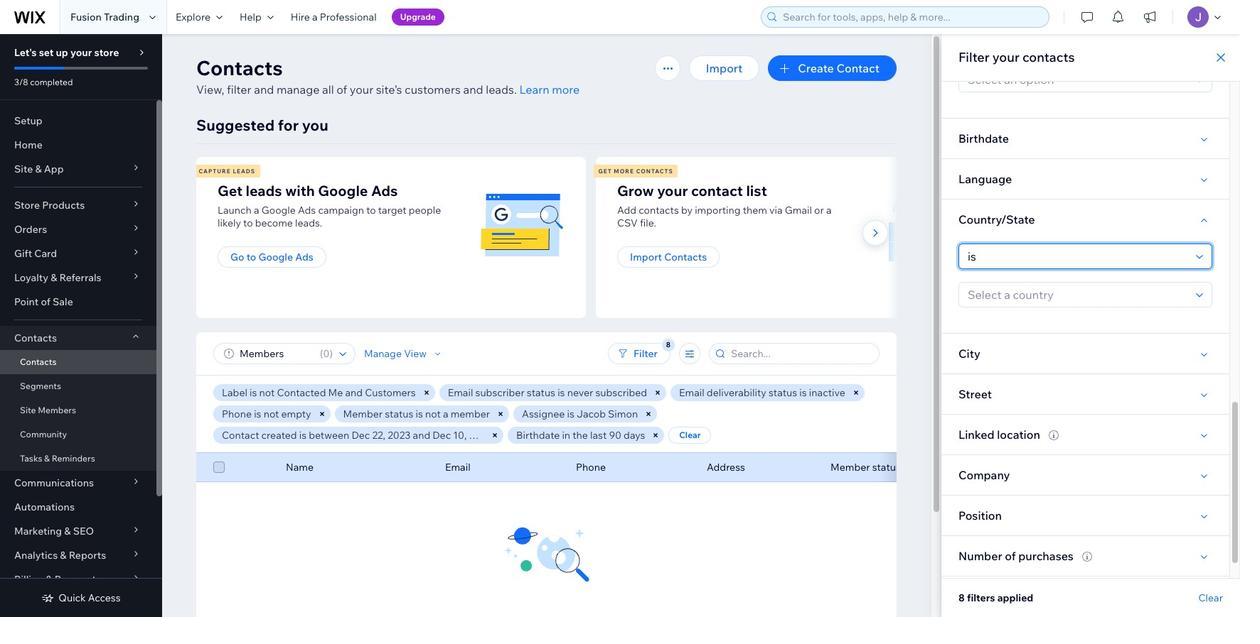 Task type: locate. For each thing, give the bounding box(es) containing it.
the
[[573, 430, 588, 442]]

email left deliverability
[[679, 387, 705, 400]]

& inside the marketing & seo popup button
[[64, 526, 71, 538]]

card
[[34, 247, 57, 260]]

0 horizontal spatial contact
[[222, 430, 259, 442]]

0 horizontal spatial birthdate
[[516, 430, 560, 442]]

ads
[[371, 182, 398, 200], [298, 204, 316, 217], [295, 251, 313, 264]]

filter for filter
[[634, 348, 658, 361]]

site's
[[376, 82, 402, 97]]

contact
[[691, 182, 743, 200]]

3/8 completed
[[14, 77, 73, 87]]

0 vertical spatial clear
[[679, 430, 701, 441]]

number of purchases
[[959, 550, 1074, 564]]

ads down with
[[298, 204, 316, 217]]

0 horizontal spatial phone
[[222, 408, 252, 421]]

segments link
[[0, 375, 156, 399]]

& for site
[[35, 163, 42, 176]]

let's set up your store
[[14, 46, 119, 59]]

and right customers
[[463, 82, 483, 97]]

0 vertical spatial filter
[[959, 49, 990, 65]]

google up campaign
[[318, 182, 368, 200]]

1 vertical spatial of
[[41, 296, 50, 309]]

0 horizontal spatial dec
[[352, 430, 370, 442]]

of inside sidebar element
[[41, 296, 50, 309]]

automations link
[[0, 496, 156, 520]]

0 horizontal spatial of
[[41, 296, 50, 309]]

google down the become
[[258, 251, 293, 264]]

& left app
[[35, 163, 42, 176]]

become
[[255, 217, 293, 230]]

site down home
[[14, 163, 33, 176]]

not
[[259, 387, 275, 400], [264, 408, 279, 421], [425, 408, 441, 421]]

0 vertical spatial member
[[343, 408, 383, 421]]

list
[[194, 157, 991, 319]]

a down leads
[[254, 204, 259, 217]]

0 horizontal spatial clear button
[[669, 427, 711, 444]]

import inside the import contacts button
[[630, 251, 662, 264]]

Search for tools, apps, help & more... field
[[779, 7, 1045, 27]]

(
[[320, 348, 323, 361]]

contacts down by
[[664, 251, 707, 264]]

2 vertical spatial google
[[258, 251, 293, 264]]

google down leads
[[262, 204, 296, 217]]

site inside site & app popup button
[[14, 163, 33, 176]]

clear inside button
[[679, 430, 701, 441]]

with
[[285, 182, 315, 200]]

import inside import button
[[706, 61, 743, 75]]

purchases
[[1018, 550, 1074, 564]]

1 horizontal spatial clear button
[[1199, 592, 1223, 605]]

0 vertical spatial leads.
[[486, 82, 517, 97]]

0 vertical spatial phone
[[222, 408, 252, 421]]

not up phone is not empty
[[259, 387, 275, 400]]

2 vertical spatial of
[[1005, 550, 1016, 564]]

store products
[[14, 199, 85, 212]]

& inside tasks & reminders link
[[44, 454, 50, 464]]

of right all at left top
[[337, 82, 347, 97]]

& inside billing & payments popup button
[[46, 574, 52, 587]]

view
[[404, 348, 427, 361]]

site down the segments
[[20, 405, 36, 416]]

contacted
[[277, 387, 326, 400]]

file.
[[640, 217, 656, 230]]

get leads with google ads launch a google ads campaign to target people likely to become leads.
[[218, 182, 441, 230]]

22,
[[372, 430, 385, 442]]

clear for the leftmost clear button
[[679, 430, 701, 441]]

email for email deliverability status is inactive
[[679, 387, 705, 400]]

birthdate for birthdate in the last 90 days
[[516, 430, 560, 442]]

them
[[743, 204, 767, 217]]

2023 right 22,
[[388, 430, 411, 442]]

your inside sidebar element
[[70, 46, 92, 59]]

& right billing at bottom left
[[46, 574, 52, 587]]

contacts up filter
[[196, 55, 283, 80]]

Select a country field
[[964, 283, 1192, 307]]

phone for phone
[[576, 462, 606, 474]]

1 vertical spatial import
[[630, 251, 662, 264]]

0 vertical spatial google
[[318, 182, 368, 200]]

contacts inside contacts view, filter and manage all of your site's customers and leads. learn more
[[196, 55, 283, 80]]

dec left 10,
[[433, 430, 451, 442]]

2 select an option field from the top
[[964, 245, 1192, 269]]

and right me
[[345, 387, 363, 400]]

ads inside 'button'
[[295, 251, 313, 264]]

1 horizontal spatial phone
[[576, 462, 606, 474]]

leads. down with
[[295, 217, 322, 230]]

store
[[14, 199, 40, 212]]

contacts down point of sale
[[14, 332, 57, 345]]

suggested for you
[[196, 116, 328, 134]]

via
[[769, 204, 783, 217]]

0 vertical spatial of
[[337, 82, 347, 97]]

1 horizontal spatial contacts
[[1023, 49, 1075, 65]]

& inside analytics & reports dropdown button
[[60, 550, 67, 562]]

Select an option field
[[964, 68, 1192, 92], [964, 245, 1192, 269]]

contact right 'create'
[[837, 61, 880, 75]]

created
[[261, 430, 297, 442]]

0 horizontal spatial leads.
[[295, 217, 322, 230]]

0 vertical spatial import
[[706, 61, 743, 75]]

1 horizontal spatial dec
[[433, 430, 451, 442]]

2 horizontal spatial of
[[1005, 550, 1016, 564]]

2023 right 10,
[[469, 430, 492, 442]]

& inside loyalty & referrals dropdown button
[[51, 272, 57, 284]]

of
[[337, 82, 347, 97], [41, 296, 50, 309], [1005, 550, 1016, 564]]

contacts inside dropdown button
[[14, 332, 57, 345]]

upgrade button
[[392, 9, 444, 26]]

& left reports
[[60, 550, 67, 562]]

site & app button
[[0, 157, 156, 181]]

contacts
[[636, 168, 673, 175]]

linked location
[[959, 428, 1040, 442]]

& for loyalty
[[51, 272, 57, 284]]

automations
[[14, 501, 75, 514]]

to right likely
[[243, 217, 253, 230]]

site members
[[20, 405, 76, 416]]

select an option field down filter your contacts
[[964, 68, 1192, 92]]

get
[[598, 168, 612, 175]]

& for billing
[[46, 574, 52, 587]]

of for number of purchases
[[1005, 550, 1016, 564]]

import
[[706, 61, 743, 75], [630, 251, 662, 264]]

1 horizontal spatial leads.
[[486, 82, 517, 97]]

1 vertical spatial site
[[20, 405, 36, 416]]

1 vertical spatial contacts
[[639, 204, 679, 217]]

contacts
[[1023, 49, 1075, 65], [639, 204, 679, 217]]

to right go
[[246, 251, 256, 264]]

site & app
[[14, 163, 64, 176]]

phone down last at the left of page
[[576, 462, 606, 474]]

a
[[312, 11, 318, 23], [254, 204, 259, 217], [826, 204, 832, 217], [443, 408, 448, 421]]

& for analytics
[[60, 550, 67, 562]]

phone down label
[[222, 408, 252, 421]]

members
[[38, 405, 76, 416]]

is
[[250, 387, 257, 400], [558, 387, 565, 400], [800, 387, 807, 400], [254, 408, 261, 421], [416, 408, 423, 421], [567, 408, 574, 421], [299, 430, 307, 442]]

loyalty
[[14, 272, 48, 284]]

1 select an option field from the top
[[964, 68, 1192, 92]]

member for member status is not a member
[[343, 408, 383, 421]]

clear for clear button to the right
[[1199, 592, 1223, 605]]

site inside site members link
[[20, 405, 36, 416]]

orders button
[[0, 218, 156, 242]]

filter inside button
[[634, 348, 658, 361]]

2 vertical spatial ads
[[295, 251, 313, 264]]

loyalty & referrals button
[[0, 266, 156, 290]]

1 vertical spatial phone
[[576, 462, 606, 474]]

0 horizontal spatial import
[[630, 251, 662, 264]]

birthdate for birthdate
[[959, 132, 1009, 146]]

email up member on the left bottom
[[448, 387, 473, 400]]

contacts inside button
[[664, 251, 707, 264]]

of left 'sale'
[[41, 296, 50, 309]]

0 horizontal spatial clear
[[679, 430, 701, 441]]

store
[[94, 46, 119, 59]]

&
[[35, 163, 42, 176], [51, 272, 57, 284], [44, 454, 50, 464], [64, 526, 71, 538], [60, 550, 67, 562], [46, 574, 52, 587]]

1 vertical spatial select an option field
[[964, 245, 1192, 269]]

people
[[409, 204, 441, 217]]

1 vertical spatial member
[[831, 462, 870, 474]]

1 horizontal spatial clear
[[1199, 592, 1223, 605]]

csv
[[617, 217, 638, 230]]

email
[[448, 387, 473, 400], [679, 387, 705, 400], [445, 462, 471, 474]]

and
[[254, 82, 274, 97], [463, 82, 483, 97], [345, 387, 363, 400], [413, 430, 430, 442]]

contacts up the segments
[[20, 357, 56, 368]]

fusion trading
[[70, 11, 139, 23]]

1 vertical spatial clear
[[1199, 592, 1223, 605]]

90
[[609, 430, 621, 442]]

of right number
[[1005, 550, 1016, 564]]

1 horizontal spatial of
[[337, 82, 347, 97]]

referrals
[[59, 272, 101, 284]]

likely
[[218, 217, 241, 230]]

products
[[42, 199, 85, 212]]

birthdate
[[959, 132, 1009, 146], [516, 430, 560, 442]]

member
[[343, 408, 383, 421], [831, 462, 870, 474]]

& left seo
[[64, 526, 71, 538]]

0 vertical spatial ads
[[371, 182, 398, 200]]

1 horizontal spatial 2023
[[469, 430, 492, 442]]

1 dec from the left
[[352, 430, 370, 442]]

site
[[14, 163, 33, 176], [20, 405, 36, 416]]

1 horizontal spatial contact
[[837, 61, 880, 75]]

contact down phone is not empty
[[222, 430, 259, 442]]

contact inside button
[[837, 61, 880, 75]]

birthdate up the language at right top
[[959, 132, 1009, 146]]

point of sale link
[[0, 290, 156, 314]]

is left jacob
[[567, 408, 574, 421]]

a right or
[[826, 204, 832, 217]]

1 horizontal spatial filter
[[959, 49, 990, 65]]

import contacts
[[630, 251, 707, 264]]

select an option field up select a country field
[[964, 245, 1192, 269]]

is left never
[[558, 387, 565, 400]]

gift card
[[14, 247, 57, 260]]

& right "loyalty"
[[51, 272, 57, 284]]

tasks
[[20, 454, 42, 464]]

reminders
[[52, 454, 95, 464]]

you
[[302, 116, 328, 134]]

1 vertical spatial birthdate
[[516, 430, 560, 442]]

dec left 22,
[[352, 430, 370, 442]]

subscriber
[[475, 387, 525, 400]]

customers
[[365, 387, 416, 400]]

ads down get leads with google ads launch a google ads campaign to target people likely to become leads.
[[295, 251, 313, 264]]

None checkbox
[[213, 459, 225, 476]]

birthdate in the last 90 days
[[516, 430, 645, 442]]

1 vertical spatial clear button
[[1199, 592, 1223, 605]]

google
[[318, 182, 368, 200], [262, 204, 296, 217], [258, 251, 293, 264]]

1 vertical spatial leads.
[[295, 217, 322, 230]]

leads
[[246, 182, 282, 200]]

sale
[[53, 296, 73, 309]]

& inside site & app popup button
[[35, 163, 42, 176]]

not up created
[[264, 408, 279, 421]]

Unsaved view field
[[235, 344, 316, 364]]

google inside 'button'
[[258, 251, 293, 264]]

0 horizontal spatial contacts
[[639, 204, 679, 217]]

gmail
[[785, 204, 812, 217]]

0 vertical spatial clear button
[[669, 427, 711, 444]]

a right hire
[[312, 11, 318, 23]]

target
[[378, 204, 406, 217]]

0 horizontal spatial member
[[343, 408, 383, 421]]

ads up target
[[371, 182, 398, 200]]

0 horizontal spatial 2023
[[388, 430, 411, 442]]

a left member on the left bottom
[[443, 408, 448, 421]]

1 horizontal spatial birthdate
[[959, 132, 1009, 146]]

go to google ads
[[230, 251, 313, 264]]

tasks & reminders link
[[0, 447, 156, 471]]

0 horizontal spatial filter
[[634, 348, 658, 361]]

1 horizontal spatial member
[[831, 462, 870, 474]]

list
[[746, 182, 767, 200]]

site for site members
[[20, 405, 36, 416]]

manage
[[364, 348, 402, 361]]

point of sale
[[14, 296, 73, 309]]

birthdate down assignee
[[516, 430, 560, 442]]

to
[[366, 204, 376, 217], [243, 217, 253, 230], [246, 251, 256, 264]]

leads. left learn
[[486, 82, 517, 97]]

8 filters applied
[[959, 592, 1033, 605]]

0 vertical spatial birthdate
[[959, 132, 1009, 146]]

quick
[[59, 592, 86, 605]]

1 vertical spatial contact
[[222, 430, 259, 442]]

not left member on the left bottom
[[425, 408, 441, 421]]

0 vertical spatial select an option field
[[964, 68, 1192, 92]]

is left empty in the bottom left of the page
[[254, 408, 261, 421]]

& right tasks
[[44, 454, 50, 464]]

1 horizontal spatial import
[[706, 61, 743, 75]]

0 vertical spatial site
[[14, 163, 33, 176]]

0 vertical spatial contact
[[837, 61, 880, 75]]

1 vertical spatial filter
[[634, 348, 658, 361]]



Task type: describe. For each thing, give the bounding box(es) containing it.
point
[[14, 296, 39, 309]]

tasks & reminders
[[20, 454, 95, 464]]

filter
[[227, 82, 251, 97]]

and down member status is not a member
[[413, 430, 430, 442]]

launch
[[218, 204, 252, 217]]

assignee
[[522, 408, 565, 421]]

marketing & seo button
[[0, 520, 156, 544]]

label
[[222, 387, 247, 400]]

hire
[[291, 11, 310, 23]]

deliverability
[[707, 387, 766, 400]]

all
[[322, 82, 334, 97]]

street
[[959, 388, 992, 402]]

1 2023 from the left
[[388, 430, 411, 442]]

home
[[14, 139, 43, 151]]

inactive
[[809, 387, 845, 400]]

analytics & reports
[[14, 550, 106, 562]]

of inside contacts view, filter and manage all of your site's customers and leads. learn more
[[337, 82, 347, 97]]

days
[[624, 430, 645, 442]]

more
[[614, 168, 634, 175]]

site members link
[[0, 399, 156, 423]]

member for member status
[[831, 462, 870, 474]]

app
[[44, 163, 64, 176]]

to inside 'button'
[[246, 251, 256, 264]]

help button
[[231, 0, 282, 34]]

marketing
[[14, 526, 62, 538]]

linked
[[959, 428, 995, 442]]

get
[[218, 182, 242, 200]]

a inside get leads with google ads launch a google ads campaign to target people likely to become leads.
[[254, 204, 259, 217]]

hire a professional link
[[282, 0, 385, 34]]

import button
[[689, 55, 760, 81]]

is down customers
[[416, 408, 423, 421]]

select an option field for filter your contacts
[[964, 68, 1192, 92]]

label is not contacted me and customers
[[222, 387, 416, 400]]

applied
[[997, 592, 1033, 605]]

go to google ads button
[[218, 247, 326, 268]]

manage
[[277, 82, 320, 97]]

Search... field
[[727, 344, 875, 364]]

list containing get leads with google ads
[[194, 157, 991, 319]]

communications
[[14, 477, 94, 490]]

)
[[330, 348, 333, 361]]

billing & payments
[[14, 574, 101, 587]]

leads. inside get leads with google ads launch a google ads campaign to target people likely to become leads.
[[295, 217, 322, 230]]

community link
[[0, 423, 156, 447]]

sidebar element
[[0, 34, 162, 618]]

setup link
[[0, 109, 156, 133]]

completed
[[30, 77, 73, 87]]

quick access button
[[41, 592, 121, 605]]

set
[[39, 46, 54, 59]]

payments
[[55, 574, 101, 587]]

select an option field for country/state
[[964, 245, 1192, 269]]

member status is not a member
[[343, 408, 490, 421]]

0 vertical spatial contacts
[[1023, 49, 1075, 65]]

grow your contact list add contacts by importing them via gmail or a csv file.
[[617, 182, 832, 230]]

email down 10,
[[445, 462, 471, 474]]

me
[[328, 387, 343, 400]]

empty
[[281, 408, 311, 421]]

in
[[562, 430, 570, 442]]

help
[[240, 11, 262, 23]]

import for import contacts
[[630, 251, 662, 264]]

let's
[[14, 46, 37, 59]]

explore
[[176, 11, 210, 23]]

contacts inside grow your contact list add contacts by importing them via gmail or a csv file.
[[639, 204, 679, 217]]

leads. inside contacts view, filter and manage all of your site's customers and leads. learn more
[[486, 82, 517, 97]]

8
[[959, 592, 965, 605]]

& for tasks
[[44, 454, 50, 464]]

more
[[552, 82, 580, 97]]

community
[[20, 430, 67, 440]]

site for site & app
[[14, 163, 33, 176]]

get more contacts
[[598, 168, 673, 175]]

filter your contacts
[[959, 49, 1075, 65]]

create
[[798, 61, 834, 75]]

never
[[567, 387, 593, 400]]

filter for filter your contacts
[[959, 49, 990, 65]]

suggested
[[196, 116, 275, 134]]

your inside contacts view, filter and manage all of your site's customers and leads. learn more
[[350, 82, 373, 97]]

jacob
[[577, 408, 606, 421]]

position
[[959, 509, 1002, 523]]

your inside grow your contact list add contacts by importing them via gmail or a csv file.
[[657, 182, 688, 200]]

2 dec from the left
[[433, 430, 451, 442]]

number
[[959, 550, 1002, 564]]

country/state
[[959, 213, 1035, 227]]

create contact
[[798, 61, 880, 75]]

member
[[451, 408, 490, 421]]

capture
[[199, 168, 231, 175]]

between
[[309, 430, 349, 442]]

not for contacted
[[259, 387, 275, 400]]

contacts button
[[0, 326, 156, 351]]

is left inactive on the right of page
[[800, 387, 807, 400]]

company
[[959, 469, 1010, 483]]

phone for phone is not empty
[[222, 408, 252, 421]]

not for empty
[[264, 408, 279, 421]]

import for import
[[706, 61, 743, 75]]

is down empty in the bottom left of the page
[[299, 430, 307, 442]]

of for point of sale
[[41, 296, 50, 309]]

email for email subscriber status is never subscribed
[[448, 387, 473, 400]]

contact created is between dec 22, 2023 and dec 10, 2023
[[222, 430, 492, 442]]

is right label
[[250, 387, 257, 400]]

to left target
[[366, 204, 376, 217]]

& for marketing
[[64, 526, 71, 538]]

2 2023 from the left
[[469, 430, 492, 442]]

go
[[230, 251, 244, 264]]

setup
[[14, 114, 42, 127]]

segments
[[20, 381, 61, 392]]

address
[[707, 462, 745, 474]]

email deliverability status is inactive
[[679, 387, 845, 400]]

1 vertical spatial ads
[[298, 204, 316, 217]]

assignee is jacob simon
[[522, 408, 638, 421]]

loyalty & referrals
[[14, 272, 101, 284]]

home link
[[0, 133, 156, 157]]

fusion
[[70, 11, 102, 23]]

marketing & seo
[[14, 526, 94, 538]]

and right filter
[[254, 82, 274, 97]]

contacts view, filter and manage all of your site's customers and leads. learn more
[[196, 55, 580, 97]]

language
[[959, 172, 1012, 186]]

a inside grow your contact list add contacts by importing them via gmail or a csv file.
[[826, 204, 832, 217]]

1 vertical spatial google
[[262, 204, 296, 217]]



Task type: vqa. For each thing, say whether or not it's contained in the screenshot.
the right "No"
no



